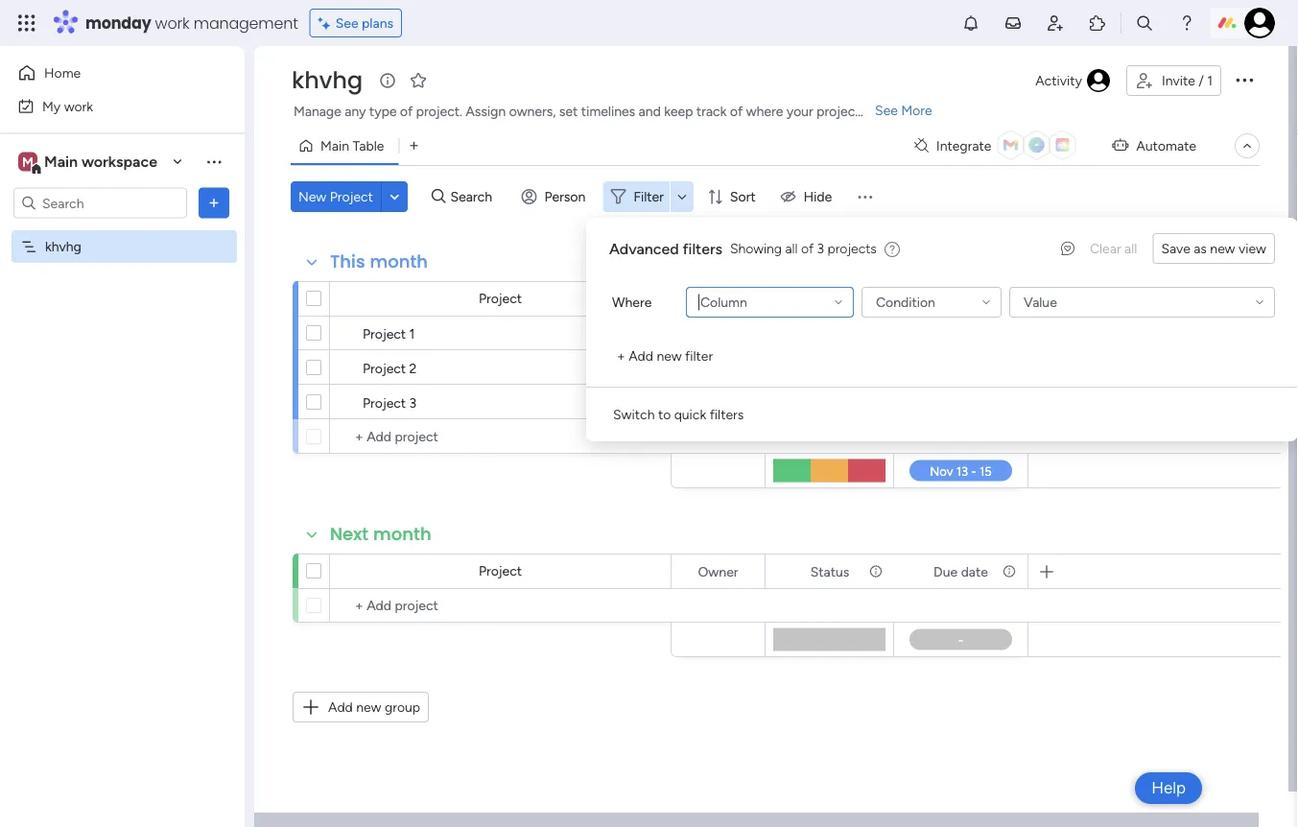 Task type: describe. For each thing, give the bounding box(es) containing it.
track
[[697, 103, 727, 119]]

0 horizontal spatial 1
[[409, 325, 415, 342]]

sort button
[[700, 181, 767, 212]]

work for my
[[64, 98, 93, 114]]

your
[[787, 103, 814, 119]]

all inside advanced filters showing all of 3 projects
[[786, 240, 798, 257]]

due for 1st due date field from the bottom
[[934, 563, 958, 580]]

3 inside advanced filters showing all of 3 projects
[[817, 240, 825, 257]]

activity
[[1036, 72, 1083, 89]]

see plans
[[336, 15, 394, 31]]

integrate
[[937, 138, 992, 154]]

dapulse integrations image
[[915, 139, 929, 153]]

advanced filters showing all of 3 projects
[[609, 239, 877, 258]]

my work button
[[12, 91, 206, 121]]

1 status field from the top
[[806, 288, 854, 310]]

1 horizontal spatial options image
[[1233, 68, 1256, 91]]

2
[[409, 360, 417, 376]]

next month
[[330, 522, 432, 547]]

filter
[[685, 348, 713, 364]]

khvhg inside khvhg list box
[[45, 239, 81, 255]]

project 3
[[363, 394, 417, 411]]

gary orlando image
[[1245, 8, 1276, 38]]

monday
[[85, 12, 151, 34]]

view
[[1239, 240, 1267, 257]]

1 date from the top
[[961, 291, 988, 307]]

this month
[[330, 250, 428, 274]]

main workspace
[[44, 153, 157, 171]]

activity button
[[1028, 65, 1119, 96]]

Next month field
[[325, 522, 436, 547]]

home
[[44, 65, 81, 81]]

m
[[22, 154, 34, 170]]

person button
[[514, 181, 597, 212]]

home button
[[12, 58, 206, 88]]

advanced
[[609, 239, 679, 258]]

2 status field from the top
[[806, 561, 854, 582]]

set
[[559, 103, 578, 119]]

new for view
[[1211, 240, 1236, 257]]

filter
[[634, 189, 664, 205]]

Search in workspace field
[[40, 192, 160, 214]]

main for main table
[[321, 138, 349, 154]]

value
[[1024, 294, 1057, 310]]

add new group
[[328, 699, 420, 716]]

+ add new filter button
[[609, 341, 721, 371]]

type
[[369, 103, 397, 119]]

0 horizontal spatial of
[[400, 103, 413, 119]]

quick
[[674, 406, 707, 423]]

manage any type of project. assign owners, set timelines and keep track of where your project stands.
[[294, 103, 906, 119]]

person
[[545, 189, 586, 205]]

manage
[[294, 103, 341, 119]]

month for next month
[[373, 522, 432, 547]]

see more
[[875, 102, 933, 119]]

/
[[1199, 72, 1204, 89]]

2 owner field from the top
[[693, 561, 743, 582]]

workspace
[[81, 153, 157, 171]]

add to favorites image
[[409, 71, 428, 90]]

owners,
[[509, 103, 556, 119]]

+ add new filter
[[617, 348, 713, 364]]

v2 user feedback image
[[1061, 239, 1075, 259]]

project 2
[[363, 360, 417, 376]]

filters inside switch to quick filters button
[[710, 406, 744, 423]]

assign
[[466, 103, 506, 119]]

clear all
[[1090, 240, 1138, 257]]

main table
[[321, 138, 384, 154]]

v2 search image
[[432, 186, 446, 208]]

autopilot image
[[1113, 133, 1129, 157]]

hide
[[804, 189, 832, 205]]

1 vertical spatial options image
[[204, 193, 224, 213]]

and
[[639, 103, 661, 119]]

project 1
[[363, 325, 415, 342]]

add new group button
[[293, 692, 429, 723]]

timelines
[[581, 103, 636, 119]]

1 vertical spatial 3
[[409, 394, 417, 411]]

status for 2nd status field from the top
[[811, 563, 850, 580]]

month for this month
[[370, 250, 428, 274]]

invite / 1
[[1162, 72, 1213, 89]]

collapse board header image
[[1240, 138, 1255, 154]]

keep
[[664, 103, 693, 119]]

switch to quick filters button
[[606, 399, 752, 430]]

automate
[[1137, 138, 1197, 154]]

menu image
[[855, 187, 875, 206]]

work for monday
[[155, 12, 190, 34]]

invite members image
[[1046, 13, 1065, 33]]

to
[[658, 406, 671, 423]]

more
[[902, 102, 933, 119]]

help button
[[1136, 773, 1203, 804]]

new for filter
[[657, 348, 682, 364]]

save as new view
[[1162, 240, 1267, 257]]

new inside add new group button
[[356, 699, 381, 716]]

owner for 1st owner field
[[698, 291, 739, 307]]

see more link
[[873, 101, 935, 120]]

inbox image
[[1004, 13, 1023, 33]]

plans
[[362, 15, 394, 31]]

2 date from the top
[[961, 563, 988, 580]]

2 + add project text field from the top
[[340, 594, 662, 617]]

see plans button
[[310, 9, 402, 37]]



Task type: vqa. For each thing, say whether or not it's contained in the screenshot.
search field
yes



Task type: locate. For each thing, give the bounding box(es) containing it.
apps image
[[1088, 13, 1108, 33]]

due date
[[934, 291, 988, 307], [934, 563, 988, 580]]

main right workspace image
[[44, 153, 78, 171]]

all right showing
[[786, 240, 798, 257]]

new project
[[298, 189, 373, 205]]

1 horizontal spatial new
[[657, 348, 682, 364]]

option
[[0, 229, 245, 233]]

1 all from the left
[[786, 240, 798, 257]]

due date left value
[[934, 291, 988, 307]]

of inside advanced filters showing all of 3 projects
[[801, 240, 814, 257]]

column information image
[[869, 291, 884, 307], [1002, 291, 1017, 307], [869, 564, 884, 579]]

2 status from the top
[[811, 563, 850, 580]]

clear all button
[[1083, 233, 1145, 264]]

1 owner field from the top
[[693, 288, 743, 310]]

project inside button
[[330, 189, 373, 205]]

status for 2nd status field from the bottom
[[811, 291, 850, 307]]

khvhg up manage
[[292, 64, 363, 96]]

0 horizontal spatial new
[[356, 699, 381, 716]]

search everything image
[[1135, 13, 1155, 33]]

1 status from the top
[[811, 291, 850, 307]]

0 vertical spatial due date field
[[929, 288, 993, 310]]

main inside button
[[321, 138, 349, 154]]

3 down 2
[[409, 394, 417, 411]]

0 horizontal spatial work
[[64, 98, 93, 114]]

new project button
[[291, 181, 381, 212]]

new inside save as new view button
[[1211, 240, 1236, 257]]

main inside workspace selection element
[[44, 153, 78, 171]]

project
[[817, 103, 860, 119]]

main table button
[[291, 131, 399, 161]]

due date field left value
[[929, 288, 993, 310]]

1 vertical spatial status
[[811, 563, 850, 580]]

of right type
[[400, 103, 413, 119]]

1 horizontal spatial add
[[629, 348, 654, 364]]

2 vertical spatial new
[[356, 699, 381, 716]]

add right '+'
[[629, 348, 654, 364]]

new right as
[[1211, 240, 1236, 257]]

options image right /
[[1233, 68, 1256, 91]]

switch
[[613, 406, 655, 423]]

filter button
[[603, 181, 694, 212]]

help
[[1152, 778, 1186, 798]]

date
[[961, 291, 988, 307], [961, 563, 988, 580]]

1 vertical spatial + add project text field
[[340, 594, 662, 617]]

column information image for status
[[869, 291, 884, 307]]

projects
[[828, 240, 877, 257]]

1 vertical spatial owner
[[698, 563, 739, 580]]

1 due date from the top
[[934, 291, 988, 307]]

1 right /
[[1208, 72, 1213, 89]]

column information image
[[1002, 564, 1017, 579]]

see left plans
[[336, 15, 359, 31]]

main
[[321, 138, 349, 154], [44, 153, 78, 171]]

learn more image
[[885, 240, 900, 259]]

filters left showing
[[683, 239, 723, 258]]

project.
[[416, 103, 463, 119]]

Owner field
[[693, 288, 743, 310], [693, 561, 743, 582]]

0 horizontal spatial 3
[[409, 394, 417, 411]]

my
[[42, 98, 61, 114]]

main left the table
[[321, 138, 349, 154]]

2 due date from the top
[[934, 563, 988, 580]]

save as new view button
[[1153, 233, 1276, 264]]

0 vertical spatial new
[[1211, 240, 1236, 257]]

1
[[1208, 72, 1213, 89], [409, 325, 415, 342]]

workspace selection element
[[18, 150, 160, 175]]

0 vertical spatial status
[[811, 291, 850, 307]]

1 vertical spatial work
[[64, 98, 93, 114]]

table
[[353, 138, 384, 154]]

new inside + add new filter button
[[657, 348, 682, 364]]

2 due date field from the top
[[929, 561, 993, 582]]

1 horizontal spatial all
[[1125, 240, 1138, 257]]

month inside field
[[370, 250, 428, 274]]

owner
[[698, 291, 739, 307], [698, 563, 739, 580]]

add left group on the left of the page
[[328, 699, 353, 716]]

1 due from the top
[[934, 291, 958, 307]]

0 vertical spatial khvhg
[[292, 64, 363, 96]]

show board description image
[[376, 71, 399, 90]]

1 vertical spatial date
[[961, 563, 988, 580]]

options image
[[1233, 68, 1256, 91], [204, 193, 224, 213]]

+ Add project text field
[[340, 425, 662, 448], [340, 594, 662, 617]]

1 vertical spatial khvhg
[[45, 239, 81, 255]]

1 due date field from the top
[[929, 288, 993, 310]]

all inside 'button'
[[1125, 240, 1138, 257]]

my work
[[42, 98, 93, 114]]

workspace options image
[[204, 152, 224, 171]]

switch to quick filters
[[613, 406, 744, 423]]

invite / 1 button
[[1127, 65, 1222, 96]]

see
[[336, 15, 359, 31], [875, 102, 898, 119]]

new
[[298, 189, 327, 205]]

work right my
[[64, 98, 93, 114]]

angle down image
[[390, 190, 399, 204]]

month inside field
[[373, 522, 432, 547]]

1 up 2
[[409, 325, 415, 342]]

workspace image
[[18, 151, 37, 172]]

month right next
[[373, 522, 432, 547]]

Status field
[[806, 288, 854, 310], [806, 561, 854, 582]]

1 vertical spatial due
[[934, 563, 958, 580]]

0 vertical spatial work
[[155, 12, 190, 34]]

3
[[817, 240, 825, 257], [409, 394, 417, 411]]

add view image
[[410, 139, 418, 153]]

0 vertical spatial due date
[[934, 291, 988, 307]]

2 horizontal spatial new
[[1211, 240, 1236, 257]]

Search field
[[446, 183, 503, 210]]

due
[[934, 291, 958, 307], [934, 563, 958, 580]]

month
[[370, 250, 428, 274], [373, 522, 432, 547]]

date left value
[[961, 291, 988, 307]]

1 horizontal spatial of
[[730, 103, 743, 119]]

0 horizontal spatial see
[[336, 15, 359, 31]]

0 vertical spatial owner
[[698, 291, 739, 307]]

due date for first due date field from the top
[[934, 291, 988, 307]]

khvhg list box
[[0, 227, 245, 522]]

0 vertical spatial 1
[[1208, 72, 1213, 89]]

1 horizontal spatial 1
[[1208, 72, 1213, 89]]

0 vertical spatial + add project text field
[[340, 425, 662, 448]]

0 vertical spatial owner field
[[693, 288, 743, 310]]

0 horizontal spatial all
[[786, 240, 798, 257]]

showing
[[730, 240, 782, 257]]

of left projects
[[801, 240, 814, 257]]

1 vertical spatial due date
[[934, 563, 988, 580]]

1 vertical spatial owner field
[[693, 561, 743, 582]]

new left filter
[[657, 348, 682, 364]]

0 vertical spatial filters
[[683, 239, 723, 258]]

condition
[[876, 294, 936, 310]]

see for see more
[[875, 102, 898, 119]]

main for main workspace
[[44, 153, 78, 171]]

due for first due date field from the top
[[934, 291, 958, 307]]

all
[[786, 240, 798, 257], [1125, 240, 1138, 257]]

select product image
[[17, 13, 36, 33]]

new left group on the left of the page
[[356, 699, 381, 716]]

1 vertical spatial see
[[875, 102, 898, 119]]

This month field
[[325, 250, 433, 274]]

khvhg down search in workspace field
[[45, 239, 81, 255]]

notifications image
[[962, 13, 981, 33]]

see for see plans
[[336, 15, 359, 31]]

1 vertical spatial add
[[328, 699, 353, 716]]

1 horizontal spatial work
[[155, 12, 190, 34]]

1 inside the invite / 1 button
[[1208, 72, 1213, 89]]

management
[[194, 12, 298, 34]]

1 + add project text field from the top
[[340, 425, 662, 448]]

as
[[1194, 240, 1207, 257]]

0 vertical spatial status field
[[806, 288, 854, 310]]

column information image for due date
[[1002, 291, 1017, 307]]

0 vertical spatial see
[[336, 15, 359, 31]]

0 horizontal spatial main
[[44, 153, 78, 171]]

0 vertical spatial month
[[370, 250, 428, 274]]

month right the this
[[370, 250, 428, 274]]

of
[[400, 103, 413, 119], [730, 103, 743, 119], [801, 240, 814, 257]]

1 horizontal spatial khvhg
[[292, 64, 363, 96]]

help image
[[1178, 13, 1197, 33]]

filters
[[683, 239, 723, 258], [710, 406, 744, 423]]

0 horizontal spatial options image
[[204, 193, 224, 213]]

1 horizontal spatial see
[[875, 102, 898, 119]]

3 left projects
[[817, 240, 825, 257]]

work inside button
[[64, 98, 93, 114]]

1 vertical spatial filters
[[710, 406, 744, 423]]

0 horizontal spatial add
[[328, 699, 353, 716]]

see inside button
[[336, 15, 359, 31]]

due left column information icon at the right bottom of page
[[934, 563, 958, 580]]

where
[[746, 103, 784, 119]]

0 vertical spatial date
[[961, 291, 988, 307]]

next
[[330, 522, 369, 547]]

owner for 2nd owner field
[[698, 563, 739, 580]]

monday work management
[[85, 12, 298, 34]]

new
[[1211, 240, 1236, 257], [657, 348, 682, 364], [356, 699, 381, 716]]

2 owner from the top
[[698, 563, 739, 580]]

any
[[345, 103, 366, 119]]

2 due from the top
[[934, 563, 958, 580]]

of right track
[[730, 103, 743, 119]]

all right clear
[[1125, 240, 1138, 257]]

work
[[155, 12, 190, 34], [64, 98, 93, 114]]

Due date field
[[929, 288, 993, 310], [929, 561, 993, 582]]

group
[[385, 699, 420, 716]]

1 horizontal spatial 3
[[817, 240, 825, 257]]

1 vertical spatial status field
[[806, 561, 854, 582]]

options image down workspace options image
[[204, 193, 224, 213]]

invite
[[1162, 72, 1196, 89]]

date left column information icon at the right bottom of page
[[961, 563, 988, 580]]

filters right quick
[[710, 406, 744, 423]]

1 vertical spatial month
[[373, 522, 432, 547]]

khvhg
[[292, 64, 363, 96], [45, 239, 81, 255]]

0 vertical spatial add
[[629, 348, 654, 364]]

clear
[[1090, 240, 1122, 257]]

1 vertical spatial new
[[657, 348, 682, 364]]

due date left column information icon at the right bottom of page
[[934, 563, 988, 580]]

1 vertical spatial 1
[[409, 325, 415, 342]]

this
[[330, 250, 365, 274]]

save
[[1162, 240, 1191, 257]]

project
[[330, 189, 373, 205], [479, 290, 522, 307], [363, 325, 406, 342], [363, 360, 406, 376], [363, 394, 406, 411], [479, 563, 522, 579]]

0 vertical spatial due
[[934, 291, 958, 307]]

hide button
[[773, 181, 844, 212]]

1 horizontal spatial main
[[321, 138, 349, 154]]

+
[[617, 348, 626, 364]]

sort
[[730, 189, 756, 205]]

0 vertical spatial options image
[[1233, 68, 1256, 91]]

2 horizontal spatial of
[[801, 240, 814, 257]]

due date for 1st due date field from the bottom
[[934, 563, 988, 580]]

where
[[612, 294, 652, 310]]

2 all from the left
[[1125, 240, 1138, 257]]

0 horizontal spatial khvhg
[[45, 239, 81, 255]]

khvhg field
[[287, 64, 368, 96]]

due left value
[[934, 291, 958, 307]]

add
[[629, 348, 654, 364], [328, 699, 353, 716]]

1 owner from the top
[[698, 291, 739, 307]]

0 vertical spatial 3
[[817, 240, 825, 257]]

column
[[701, 294, 748, 310]]

1 vertical spatial due date field
[[929, 561, 993, 582]]

due date field left column information icon at the right bottom of page
[[929, 561, 993, 582]]

see left more
[[875, 102, 898, 119]]

work right the monday
[[155, 12, 190, 34]]

arrow down image
[[671, 185, 694, 208]]

stands.
[[864, 103, 906, 119]]



